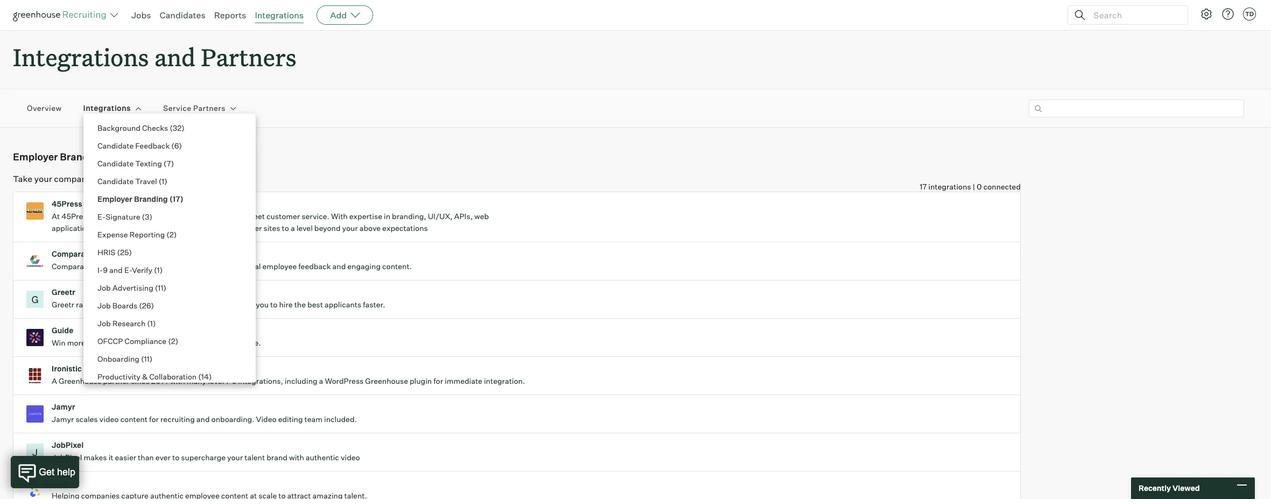 Task type: locate. For each thing, give the bounding box(es) containing it.
street
[[243, 212, 265, 221]]

2 down ave on the top of page
[[170, 230, 174, 239]]

greenhouse left the plugin
[[365, 377, 408, 386]]

) right compliance
[[175, 337, 178, 346]]

jobs link
[[131, 10, 151, 20]]

content.
[[382, 262, 412, 271]]

1 horizontal spatial a
[[319, 377, 323, 386]]

( down 26
[[147, 319, 150, 328]]

take
[[13, 174, 32, 184]]

authentic
[[306, 453, 339, 462]]

video inside jamyr jamyr scales video content for recruiting and onboarding. video editing team included.
[[99, 415, 119, 424]]

2 jobpixel from the top
[[52, 453, 82, 462]]

you
[[256, 300, 269, 309]]

1 horizontal spatial the
[[294, 300, 306, 309]]

to inside 45press at 45press, we combine madison ave talent with main street customer service. with expertise in branding, ui/ux, apis, web applications and devops, we'll take your greenhouse career sites to a level beyond your above expectations
[[282, 224, 289, 233]]

a right including
[[319, 377, 323, 386]]

expense reporting ( 2 )
[[97, 230, 177, 239]]

reports
[[214, 10, 246, 20]]

candidate up 14
[[183, 338, 218, 347]]

ironistic a greenhouse partner since 2014 with many level 1-5 integrations, including a wordpress greenhouse plugin for immediate integration.
[[52, 364, 525, 386]]

1
[[162, 177, 164, 186], [157, 266, 160, 275], [150, 319, 153, 328]]

service partners
[[163, 104, 226, 113]]

branding up "company's" on the left of page
[[60, 151, 103, 163]]

( for travel
[[159, 177, 162, 186]]

0 vertical spatial e-
[[97, 212, 106, 221]]

above
[[360, 224, 381, 233]]

more
[[67, 338, 85, 347]]

( right verify
[[154, 266, 157, 275]]

sites
[[264, 224, 280, 233]]

0 vertical spatial partners
[[201, 41, 296, 73]]

) for candidate travel ( 1 )
[[164, 177, 167, 186]]

jamyr jamyr scales video content for recruiting and onboarding. video editing team included.
[[52, 402, 357, 424]]

0 horizontal spatial level
[[208, 377, 224, 386]]

1 horizontal spatial talent
[[245, 453, 265, 462]]

integrations and partners
[[13, 41, 296, 73]]

) down 'posts,'
[[163, 283, 166, 292]]

job left boards
[[97, 301, 111, 310]]

) up the we'll
[[149, 212, 152, 221]]

) down 32
[[179, 141, 182, 150]]

1 vertical spatial talent
[[245, 453, 265, 462]]

greetr right g
[[52, 288, 75, 297]]

integrations link up background at the left top
[[83, 103, 131, 114]]

0 vertical spatial talent
[[185, 212, 206, 221]]

background
[[97, 123, 141, 132]]

supercharge
[[181, 453, 226, 462]]

1 horizontal spatial candidate
[[183, 338, 218, 347]]

employer for employer branding ( 17 )
[[97, 194, 132, 204]]

( down 'posts,'
[[155, 283, 158, 292]]

2014
[[151, 377, 169, 386]]

e- left combine
[[97, 212, 106, 221]]

0 vertical spatial greetr
[[52, 288, 75, 297]]

comparably left i-
[[52, 262, 95, 271]]

candidates link
[[160, 10, 206, 20]]

posts
[[210, 262, 229, 271]]

with left main
[[208, 212, 223, 221]]

1 vertical spatial greetr
[[52, 300, 74, 309]]

onboarding ( 11 )
[[97, 354, 153, 364]]

we'll
[[143, 224, 159, 233]]

e- down 25
[[124, 266, 132, 275]]

configure image
[[1200, 8, 1213, 20]]

job for job boards
[[97, 301, 111, 310]]

candidate down background at the left top
[[97, 141, 134, 150]]

) down the advertising
[[151, 301, 154, 310]]

0 horizontal spatial for
[[149, 415, 159, 424]]

research
[[112, 319, 146, 328]]

( for texting
[[164, 159, 167, 168]]

) up compliance
[[153, 319, 156, 328]]

with inside 45press at 45press, we combine madison ave talent with main street customer service. with expertise in branding, ui/ux, apis, web applications and devops, we'll take your greenhouse career sites to a level beyond your above expectations
[[208, 212, 223, 221]]

for right content
[[149, 415, 159, 424]]

0 vertical spatial level
[[297, 224, 313, 233]]

reports link
[[214, 10, 246, 20]]

to down customer
[[282, 224, 289, 233]]

0 vertical spatial candidate
[[97, 141, 134, 150]]

1 vertical spatial candidate
[[97, 159, 134, 168]]

0 vertical spatial a
[[291, 224, 295, 233]]

employer inside menu
[[97, 194, 132, 204]]

2 horizontal spatial 1
[[162, 177, 164, 186]]

with
[[208, 212, 223, 221], [231, 262, 246, 271], [170, 377, 185, 386], [289, 453, 304, 462]]

ironistic
[[52, 364, 82, 373]]

1 vertical spatial 17
[[173, 194, 180, 204]]

many
[[187, 377, 206, 386]]

0 vertical spatial employer
[[13, 151, 58, 163]]

2 comparably from the top
[[52, 262, 95, 271]]

0 vertical spatial jamyr
[[52, 402, 75, 412]]

jobpixel
[[52, 441, 84, 450], [52, 453, 82, 462]]

greenhouse down main
[[195, 224, 238, 233]]

madison
[[139, 212, 169, 221]]

0 vertical spatial branding
[[60, 151, 103, 163]]

0 vertical spatial video
[[99, 415, 119, 424]]

0 horizontal spatial employer
[[13, 151, 58, 163]]

1 horizontal spatial for
[[434, 377, 443, 386]]

26
[[142, 301, 151, 310]]

i-9 and e-verify ( 1 )
[[97, 266, 163, 275]]

comparably down applications
[[52, 249, 96, 259]]

1 vertical spatial e-
[[124, 266, 132, 275]]

0 vertical spatial jobpixel
[[52, 441, 84, 450]]

( up the we'll
[[142, 212, 145, 221]]

1 vertical spatial jamyr
[[52, 415, 74, 424]]

1 horizontal spatial 11
[[158, 283, 163, 292]]

the left next in the top left of the page
[[188, 174, 201, 184]]

branding
[[60, 151, 103, 163], [134, 194, 168, 204]]

integrations down greenhouse recruiting image
[[13, 41, 149, 73]]

integrations
[[929, 182, 971, 191]]

in
[[384, 212, 390, 221]]

it
[[109, 453, 113, 462]]

candidate for candidate texting ( 7 )
[[97, 159, 134, 168]]

14
[[201, 372, 209, 381]]

with right 2014
[[170, 377, 185, 386]]

( for checks
[[170, 123, 173, 132]]

your inside guide win more hires by personalizing your candidate experience.
[[166, 338, 181, 347]]

1 horizontal spatial integrations link
[[255, 10, 304, 20]]

employer
[[100, 174, 138, 184]]

job inside the 'comparably comparably themed job posts, overlays job posts with real employee feedback and engaging content.'
[[128, 262, 141, 271]]

than
[[138, 453, 154, 462]]

0 horizontal spatial branding
[[60, 151, 103, 163]]

1 vertical spatial 2
[[171, 337, 175, 346]]

1 vertical spatial partners
[[193, 104, 226, 113]]

0 horizontal spatial the
[[188, 174, 201, 184]]

candidate inside guide win more hires by personalizing your candidate experience.
[[183, 338, 218, 347]]

2 horizontal spatial greenhouse
[[365, 377, 408, 386]]

your right personalizing
[[166, 338, 181, 347]]

with right brand
[[289, 453, 304, 462]]

partners
[[201, 41, 296, 73], [193, 104, 226, 113]]

( right checks
[[170, 123, 173, 132]]

greenhouse recruiting image
[[13, 9, 110, 22]]

branding up madison
[[134, 194, 168, 204]]

candidate down candidate texting ( 7 )
[[97, 177, 134, 186]]

) for candidate feedback ( 6 )
[[179, 141, 182, 150]]

2 candidate from the top
[[97, 159, 134, 168]]

to right ever
[[172, 453, 180, 462]]

0 vertical spatial candidate
[[142, 300, 177, 309]]

( for advertising
[[155, 283, 158, 292]]

0 horizontal spatial video
[[99, 415, 119, 424]]

a down customer
[[291, 224, 295, 233]]

greenhouse
[[195, 224, 238, 233], [59, 377, 102, 386], [365, 377, 408, 386]]

1 down 26
[[150, 319, 153, 328]]

1 vertical spatial 1
[[157, 266, 160, 275]]

talent inside jobpixel jobpixel makes it easier than ever to supercharge your talent brand with authentic video
[[245, 453, 265, 462]]

1 greetr from the top
[[52, 288, 75, 297]]

devops,
[[111, 224, 142, 233]]

11
[[158, 283, 163, 292], [144, 354, 150, 364]]

1 vertical spatial video
[[341, 453, 360, 462]]

level inside ironistic a greenhouse partner since 2014 with many level 1-5 integrations, including a wordpress greenhouse plugin for immediate integration.
[[208, 377, 224, 386]]

0 vertical spatial 2
[[170, 230, 174, 239]]

) up ave on the top of page
[[180, 194, 183, 204]]

take
[[161, 224, 176, 233]]

your inside jobpixel jobpixel makes it easier than ever to supercharge your talent brand with authentic video
[[227, 453, 243, 462]]

job for job advertising
[[97, 283, 111, 292]]

1 vertical spatial integrations link
[[83, 103, 131, 114]]

employer branding
[[13, 151, 103, 163]]

best
[[308, 300, 323, 309]]

0 vertical spatial comparably
[[52, 249, 96, 259]]

employer up take
[[13, 151, 58, 163]]

service
[[163, 104, 191, 113]]

1 vertical spatial employer
[[97, 194, 132, 204]]

and right feedback
[[333, 262, 346, 271]]

1 horizontal spatial 1
[[157, 266, 160, 275]]

candidate for candidate travel ( 1 )
[[97, 177, 134, 186]]

1 horizontal spatial level
[[297, 224, 313, 233]]

jamyr left 'scales'
[[52, 415, 74, 424]]

1 horizontal spatial 17
[[920, 182, 927, 191]]

candidates
[[160, 10, 206, 20]]

video right 'scales'
[[99, 415, 119, 424]]

integrations link
[[255, 10, 304, 20], [83, 103, 131, 114]]

collaboration
[[149, 372, 197, 381]]

with inside the 'comparably comparably themed job posts, overlays job posts with real employee feedback and engaging content.'
[[231, 262, 246, 271]]

guide
[[52, 326, 73, 335]]

onboarding.
[[211, 415, 254, 424]]

3 candidate from the top
[[97, 177, 134, 186]]

recently
[[1139, 484, 1171, 493]]

0 horizontal spatial candidate
[[142, 300, 177, 309]]

content
[[120, 415, 148, 424]]

branding for employer branding ( 17 )
[[134, 194, 168, 204]]

0 horizontal spatial 17
[[173, 194, 180, 204]]

( up ave on the top of page
[[169, 194, 173, 204]]

1 vertical spatial for
[[149, 415, 159, 424]]

1 vertical spatial the
[[294, 300, 306, 309]]

1 candidate from the top
[[97, 141, 134, 150]]

1 horizontal spatial branding
[[134, 194, 168, 204]]

with left real
[[231, 262, 246, 271]]

) for e-signature ( 3 )
[[149, 212, 152, 221]]

at
[[52, 212, 60, 221]]

connected
[[984, 182, 1021, 191]]

candidate up employer
[[97, 159, 134, 168]]

) up the productivity & collaboration ( 14 )
[[150, 354, 153, 364]]

1 vertical spatial jobpixel
[[52, 453, 82, 462]]

a inside ironistic a greenhouse partner since 2014 with many level 1-5 integrations, including a wordpress greenhouse plugin for immediate integration.
[[319, 377, 323, 386]]

6
[[174, 141, 179, 150]]

employer
[[13, 151, 58, 163], [97, 194, 132, 204]]

) for job advertising ( 11 )
[[163, 283, 166, 292]]

( right collaboration
[[198, 372, 201, 381]]

partners right service
[[193, 104, 226, 113]]

( right texting
[[164, 159, 167, 168]]

included.
[[324, 415, 357, 424]]

ofccp
[[97, 337, 123, 346]]

to inside greetr greetr radically redefines candidate engagement allowing you to hire the best applicants faster.
[[270, 300, 278, 309]]

1 horizontal spatial e-
[[124, 266, 132, 275]]

1 vertical spatial candidate
[[183, 338, 218, 347]]

1 horizontal spatial video
[[341, 453, 360, 462]]

to right 'branding'
[[178, 174, 186, 184]]

job down 25
[[128, 262, 141, 271]]

17 up ave on the top of page
[[173, 194, 180, 204]]

and inside the 'comparably comparably themed job posts, overlays job posts with real employee feedback and engaging content.'
[[333, 262, 346, 271]]

menu
[[83, 114, 249, 499]]

and right recruiting
[[196, 415, 210, 424]]

( down 32
[[171, 141, 174, 150]]

candidate down the advertising
[[142, 300, 177, 309]]

( right compliance
[[168, 337, 171, 346]]

the right "hire"
[[294, 300, 306, 309]]

employer for employer branding
[[13, 151, 58, 163]]

job down 9
[[97, 283, 111, 292]]

your right supercharge
[[227, 453, 243, 462]]

level down 'service.'
[[297, 224, 313, 233]]

a inside 45press at 45press, we combine madison ave talent with main street customer service. with expertise in branding, ui/ux, apis, web applications and devops, we'll take your greenhouse career sites to a level beyond your above expectations
[[291, 224, 295, 233]]

1 vertical spatial level
[[208, 377, 224, 386]]

2 right compliance
[[171, 337, 175, 346]]

level left 1-
[[208, 377, 224, 386]]

Search text field
[[1091, 7, 1178, 23]]

and right 9
[[109, 266, 123, 275]]

0 vertical spatial 1
[[162, 177, 164, 186]]

1 vertical spatial comparably
[[52, 262, 95, 271]]

) up 'branding'
[[171, 159, 174, 168]]

job up ofccp
[[97, 319, 111, 328]]

( right the we'll
[[167, 230, 170, 239]]

talent left brand
[[245, 453, 265, 462]]

25
[[120, 248, 129, 257]]

1 horizontal spatial greenhouse
[[195, 224, 238, 233]]

level
[[297, 224, 313, 233], [208, 377, 224, 386]]

0 vertical spatial integrations link
[[255, 10, 304, 20]]

1 right travel
[[162, 177, 164, 186]]

17 left the integrations
[[920, 182, 927, 191]]

including
[[285, 377, 318, 386]]

expense
[[97, 230, 128, 239]]

candidate
[[142, 300, 177, 309], [183, 338, 218, 347]]

1 vertical spatial branding
[[134, 194, 168, 204]]

integrations up background at the left top
[[83, 104, 131, 113]]

applicants
[[325, 300, 361, 309]]

1 right verify
[[157, 266, 160, 275]]

0 horizontal spatial 1
[[150, 319, 153, 328]]

) right many
[[209, 372, 212, 381]]

) up i-9 and e-verify ( 1 )
[[129, 248, 132, 257]]

0 horizontal spatial integrations link
[[83, 103, 131, 114]]

1 vertical spatial a
[[319, 377, 323, 386]]

1 horizontal spatial employer
[[97, 194, 132, 204]]

and down we
[[96, 224, 110, 233]]

level.
[[222, 174, 244, 184]]

to right you
[[270, 300, 278, 309]]

11 down personalizing
[[144, 354, 150, 364]]

branding inside menu
[[134, 194, 168, 204]]

0 vertical spatial for
[[434, 377, 443, 386]]

jamyr
[[52, 402, 75, 412], [52, 415, 74, 424]]

win
[[52, 338, 66, 347]]

jobpixel down 'scales'
[[52, 441, 84, 450]]

0 horizontal spatial talent
[[185, 212, 206, 221]]

web
[[474, 212, 489, 221]]

with
[[331, 212, 348, 221]]

( for signature
[[142, 212, 145, 221]]

advertising
[[112, 283, 153, 292]]

) down 7
[[164, 177, 167, 186]]

integrations right reports
[[255, 10, 304, 20]]

greetr up guide
[[52, 300, 74, 309]]

1 vertical spatial 11
[[144, 354, 150, 364]]

) down ave on the top of page
[[174, 230, 177, 239]]

video right authentic
[[341, 453, 360, 462]]

partners down reports
[[201, 41, 296, 73]]

ever
[[156, 453, 171, 462]]

integrations link right reports
[[255, 10, 304, 20]]

jamyr down a
[[52, 402, 75, 412]]

0 horizontal spatial a
[[291, 224, 295, 233]]

2 vertical spatial candidate
[[97, 177, 134, 186]]

) down service
[[182, 123, 185, 132]]

2 vertical spatial 1
[[150, 319, 153, 328]]

employer up combine
[[97, 194, 132, 204]]

greenhouse down ironistic at the left bottom of the page
[[59, 377, 102, 386]]

11 down 'posts,'
[[158, 283, 163, 292]]

your
[[34, 174, 52, 184], [178, 224, 193, 233], [342, 224, 358, 233], [166, 338, 181, 347], [227, 453, 243, 462]]

1 jobpixel from the top
[[52, 441, 84, 450]]

jobpixel up the largely
[[52, 453, 82, 462]]

for right the plugin
[[434, 377, 443, 386]]

service.
[[302, 212, 330, 221]]

( right travel
[[159, 177, 162, 186]]

0 vertical spatial the
[[188, 174, 201, 184]]

None text field
[[1029, 99, 1245, 117]]

( right boards
[[139, 301, 142, 310]]



Task type: vqa. For each thing, say whether or not it's contained in the screenshot.
"10:30 am" option
no



Task type: describe. For each thing, give the bounding box(es) containing it.
and inside jamyr jamyr scales video content for recruiting and onboarding. video editing team included.
[[196, 415, 210, 424]]

0 vertical spatial integrations
[[255, 10, 304, 20]]

checks
[[142, 123, 168, 132]]

productivity
[[97, 372, 141, 381]]

17 inside menu
[[173, 194, 180, 204]]

brand
[[267, 453, 288, 462]]

candidate travel ( 1 )
[[97, 177, 167, 186]]

experience.
[[220, 338, 261, 347]]

1 for job research ( 1 )
[[150, 319, 153, 328]]

and inside menu
[[109, 266, 123, 275]]

td button
[[1241, 5, 1259, 23]]

job research ( 1 )
[[97, 319, 156, 328]]

with inside ironistic a greenhouse partner since 2014 with many level 1-5 integrations, including a wordpress greenhouse plugin for immediate integration.
[[170, 377, 185, 386]]

talent inside 45press at 45press, we combine madison ave talent with main street customer service. with expertise in branding, ui/ux, apis, web applications and devops, we'll take your greenhouse career sites to a level beyond your above expectations
[[185, 212, 206, 221]]

candidate inside greetr greetr radically redefines candidate engagement allowing you to hire the best applicants faster.
[[142, 300, 177, 309]]

travel
[[135, 177, 157, 186]]

) for expense reporting ( 2 )
[[174, 230, 177, 239]]

easier
[[115, 453, 136, 462]]

job for job research
[[97, 319, 111, 328]]

redefines
[[108, 300, 140, 309]]

recruiting
[[160, 415, 195, 424]]

2 for ofccp compliance ( 2 )
[[171, 337, 175, 346]]

( for feedback
[[171, 141, 174, 150]]

career
[[240, 224, 262, 233]]

beyond
[[314, 224, 341, 233]]

ofccp compliance ( 2 )
[[97, 337, 178, 346]]

and inside 45press at 45press, we combine madison ave talent with main street customer service. with expertise in branding, ui/ux, apis, web applications and devops, we'll take your greenhouse career sites to a level beyond your above expectations
[[96, 224, 110, 233]]

personalizing
[[116, 338, 164, 347]]

applications
[[52, 224, 95, 233]]

( for research
[[147, 319, 150, 328]]

real
[[248, 262, 261, 271]]

hris ( 25 )
[[97, 248, 132, 257]]

0 horizontal spatial greenhouse
[[59, 377, 102, 386]]

0 horizontal spatial e-
[[97, 212, 106, 221]]

1 comparably from the top
[[52, 249, 96, 259]]

( for boards
[[139, 301, 142, 310]]

viewed
[[1173, 484, 1200, 493]]

service partners link
[[163, 103, 226, 114]]

texting
[[135, 159, 162, 168]]

overview link
[[27, 103, 62, 114]]

9
[[103, 266, 108, 275]]

employee
[[263, 262, 297, 271]]

1 vertical spatial integrations
[[13, 41, 149, 73]]

scales
[[76, 415, 98, 424]]

2 for expense reporting ( 2 )
[[170, 230, 174, 239]]

immediate
[[445, 377, 483, 386]]

your right take
[[34, 174, 52, 184]]

) for ofccp compliance ( 2 )
[[175, 337, 178, 346]]

2 vertical spatial integrations
[[83, 104, 131, 113]]

editing
[[278, 415, 303, 424]]

1 jamyr from the top
[[52, 402, 75, 412]]

hire
[[279, 300, 293, 309]]

themed
[[96, 262, 126, 271]]

for inside jamyr jamyr scales video content for recruiting and onboarding. video editing team included.
[[149, 415, 159, 424]]

jobs
[[131, 10, 151, 20]]

) for candidate texting ( 7 )
[[171, 159, 174, 168]]

job boards ( 26 )
[[97, 301, 154, 310]]

job
[[197, 262, 208, 271]]

hires
[[87, 338, 105, 347]]

) for job boards ( 26 )
[[151, 301, 154, 310]]

next
[[203, 174, 221, 184]]

7
[[167, 159, 171, 168]]

greenhouse inside 45press at 45press, we combine madison ave talent with main street customer service. with expertise in branding, ui/ux, apis, web applications and devops, we'll take your greenhouse career sites to a level beyond your above expectations
[[195, 224, 238, 233]]

overview
[[27, 104, 62, 113]]

) right verify
[[160, 266, 163, 275]]

level inside 45press at 45press, we combine madison ave talent with main street customer service. with expertise in branding, ui/ux, apis, web applications and devops, we'll take your greenhouse career sites to a level beyond your above expectations
[[297, 224, 313, 233]]

0 horizontal spatial 11
[[144, 354, 150, 364]]

radically
[[76, 300, 106, 309]]

employer branding ( 17 )
[[97, 194, 183, 204]]

largely link
[[13, 472, 1021, 499]]

( for compliance
[[168, 337, 171, 346]]

customer
[[267, 212, 300, 221]]

the inside greetr greetr radically redefines candidate engagement allowing you to hire the best applicants faster.
[[294, 300, 306, 309]]

( for branding
[[169, 194, 173, 204]]

your down with
[[342, 224, 358, 233]]

posts,
[[143, 262, 165, 271]]

wordpress
[[325, 377, 364, 386]]

branding for employer branding
[[60, 151, 103, 163]]

video inside jobpixel jobpixel makes it easier than ever to supercharge your talent brand with authentic video
[[341, 453, 360, 462]]

) for employer branding ( 17 )
[[180, 194, 183, 204]]

boards
[[112, 301, 138, 310]]

combine
[[106, 212, 137, 221]]

( down personalizing
[[141, 354, 144, 364]]

ave
[[170, 212, 184, 221]]

branding
[[139, 174, 176, 184]]

reporting
[[130, 230, 165, 239]]

1 for candidate travel ( 1 )
[[162, 177, 164, 186]]

by
[[106, 338, 115, 347]]

to inside jobpixel jobpixel makes it easier than ever to supercharge your talent brand with authentic video
[[172, 453, 180, 462]]

allowing
[[225, 300, 254, 309]]

( right hris
[[117, 248, 120, 257]]

overlays
[[166, 262, 196, 271]]

largely
[[52, 479, 80, 488]]

add
[[330, 10, 347, 20]]

recently viewed
[[1139, 484, 1200, 493]]

) for background checks ( 32 )
[[182, 123, 185, 132]]

0 vertical spatial 17
[[920, 182, 927, 191]]

partner
[[103, 377, 129, 386]]

engaging
[[348, 262, 381, 271]]

integration.
[[484, 377, 525, 386]]

0 vertical spatial 11
[[158, 283, 163, 292]]

menu containing background checks
[[83, 114, 249, 499]]

2 greetr from the top
[[52, 300, 74, 309]]

main
[[224, 212, 242, 221]]

and down candidates link
[[154, 41, 196, 73]]

0
[[977, 182, 982, 191]]

take your company's employer branding to the next level.
[[13, 174, 244, 184]]

with inside jobpixel jobpixel makes it easier than ever to supercharge your talent brand with authentic video
[[289, 453, 304, 462]]

&
[[142, 372, 148, 381]]

feedback
[[299, 262, 331, 271]]

your down ave on the top of page
[[178, 224, 193, 233]]

jobpixel jobpixel makes it easier than ever to supercharge your talent brand with authentic video
[[52, 441, 360, 462]]

2 jamyr from the top
[[52, 415, 74, 424]]

comparably comparably themed job posts, overlays job posts with real employee feedback and engaging content.
[[52, 249, 412, 271]]

faster.
[[363, 300, 385, 309]]

company's
[[54, 174, 98, 184]]

) for job research ( 1 )
[[153, 319, 156, 328]]

greetr greetr radically redefines candidate engagement allowing you to hire the best applicants faster.
[[52, 288, 385, 309]]

for inside ironistic a greenhouse partner since 2014 with many level 1-5 integrations, including a wordpress greenhouse plugin for immediate integration.
[[434, 377, 443, 386]]

productivity & collaboration ( 14 )
[[97, 372, 212, 381]]

candidate for candidate feedback ( 6 )
[[97, 141, 134, 150]]

45press,
[[61, 212, 93, 221]]

j
[[32, 447, 38, 458]]

expectations
[[382, 224, 428, 233]]

add button
[[317, 5, 373, 25]]

we
[[95, 212, 105, 221]]

( for reporting
[[167, 230, 170, 239]]



